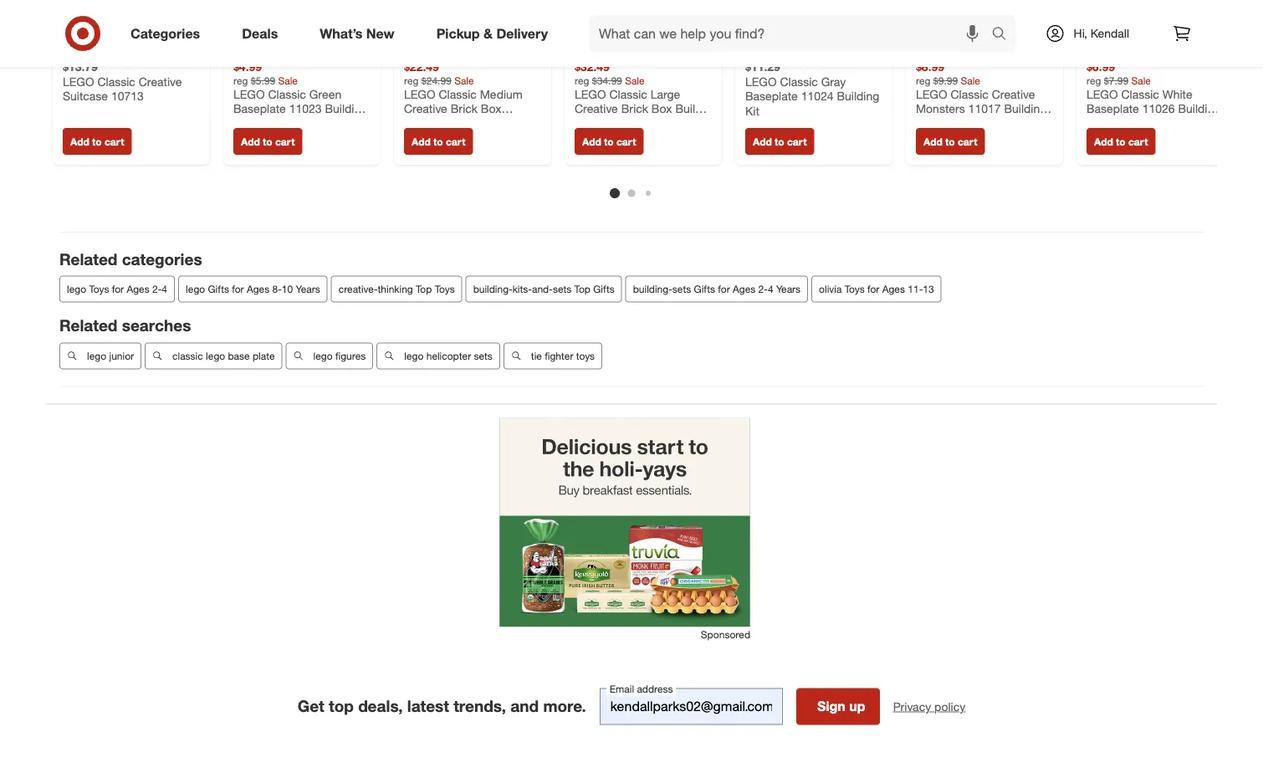 Task type: locate. For each thing, give the bounding box(es) containing it.
reg inside $22.49 reg $24.99 sale
[[404, 74, 419, 86]]

5
[[959, 116, 965, 130]]

4 ages from the left
[[883, 283, 905, 295]]

toys down related categories
[[89, 283, 109, 295]]

1 gifts from the left
[[208, 283, 229, 295]]

kit for lego classic green baseplate 11023 building kit
[[233, 116, 248, 130]]

add to cart button for $8.99
[[916, 128, 985, 155]]

1 4 from the left
[[162, 283, 167, 295]]

ages for lego gifts for ages 8-10 years
[[247, 283, 270, 295]]

3 sale from the left
[[625, 74, 645, 86]]

add down with at top right
[[924, 135, 943, 148]]

4 add to cart button from the left
[[575, 128, 644, 155]]

building-sets gifts for ages 2-4 years link
[[626, 276, 808, 303]]

0 horizontal spatial baseplate
[[233, 101, 286, 116]]

lego down the categories
[[186, 283, 205, 295]]

reg for $8.99
[[916, 74, 931, 86]]

sale inside $4.99 reg $5.99 sale lego classic green baseplate 11023 building kit
[[278, 74, 298, 86]]

kit down $4.99
[[233, 116, 248, 130]]

4 reg from the left
[[916, 74, 931, 86]]

reg left $34.99
[[575, 74, 589, 86]]

classic left green
[[268, 86, 306, 101]]

kit down the '$6.99'
[[1087, 116, 1101, 130]]

$34.99
[[592, 74, 622, 86]]

3 gifts from the left
[[694, 283, 715, 295]]

lego down the '$6.99'
[[1087, 86, 1118, 101]]

add down $11.29 lego classic gray baseplate 11024 building kit
[[753, 135, 772, 148]]

2 horizontal spatial baseplate
[[1087, 101, 1139, 116]]

1 horizontal spatial baseplate
[[746, 89, 798, 103]]

ages inside lego gifts for ages 8-10 years link
[[247, 283, 270, 295]]

reg inside $32.49 reg $34.99 sale
[[575, 74, 589, 86]]

to down $24.99
[[434, 135, 443, 148]]

7 add to cart button from the left
[[1087, 128, 1156, 155]]

lego for lego classic white baseplate 11026 building kit
[[1087, 86, 1118, 101]]

3 for from the left
[[718, 283, 730, 295]]

top right and-
[[574, 283, 591, 295]]

$8.99 reg $9.99 sale lego classic creative monsters 11017 building kit with 5 toys
[[916, 59, 1047, 130]]

toys right olivia
[[845, 283, 865, 295]]

7 add from the left
[[1094, 135, 1114, 148]]

building- for sets
[[633, 283, 673, 295]]

2 add to cart from the left
[[241, 135, 295, 148]]

green
[[309, 86, 342, 101]]

2- left olivia
[[759, 283, 768, 295]]

lego classic medium creative brick box building toys for creative play, kids creative kit 10696 image
[[404, 0, 541, 49], [404, 0, 541, 49]]

1 vertical spatial related
[[59, 316, 118, 335]]

ages inside building-sets gifts for ages 2-4 years link
[[733, 283, 756, 295]]

classic
[[97, 74, 135, 89], [780, 74, 818, 89], [268, 86, 306, 101], [951, 86, 989, 101], [1122, 86, 1160, 101]]

add down $34.99
[[582, 135, 601, 148]]

1 building- from the left
[[473, 283, 513, 295]]

5 add from the left
[[753, 135, 772, 148]]

sale inside $8.99 reg $9.99 sale lego classic creative monsters 11017 building kit with 5 toys
[[961, 74, 981, 86]]

lego classic gray baseplate 11024 building kit image
[[746, 0, 883, 49], [746, 0, 883, 49]]

3 cart from the left
[[446, 135, 466, 148]]

add to cart button down "11026"
[[1087, 128, 1156, 155]]

classic for lego classic white baseplate 11026 building kit
[[1122, 86, 1160, 101]]

sale inside $6.99 reg $7.99 sale lego classic white baseplate 11026 building kit
[[1132, 74, 1151, 86]]

add to cart for $6.99
[[1094, 135, 1148, 148]]

1 horizontal spatial gifts
[[593, 283, 615, 295]]

sale for $6.99
[[1132, 74, 1151, 86]]

add to cart down 11024
[[753, 135, 807, 148]]

helicopter
[[426, 350, 471, 362]]

reg left $24.99
[[404, 74, 419, 86]]

kit for lego classic creative monsters 11017 building kit with 5 toys
[[916, 116, 930, 130]]

1 to from the left
[[92, 135, 102, 148]]

add for $8.99
[[924, 135, 943, 148]]

3 to from the left
[[434, 135, 443, 148]]

2 related from the top
[[59, 316, 118, 335]]

to for $4.99
[[263, 135, 272, 148]]

1 horizontal spatial 2-
[[759, 283, 768, 295]]

top
[[329, 697, 354, 716]]

5 sale from the left
[[1132, 74, 1151, 86]]

4 add to cart from the left
[[582, 135, 636, 148]]

related categories
[[59, 249, 202, 268]]

None text field
[[600, 688, 783, 725]]

6 to from the left
[[946, 135, 955, 148]]

cart down 11024
[[787, 135, 807, 148]]

related up lego junior link
[[59, 316, 118, 335]]

1 horizontal spatial 4
[[768, 283, 774, 295]]

creative down search button
[[992, 86, 1035, 101]]

lego down what can we help you find? suggestions appear below search field at the top
[[746, 74, 777, 89]]

top
[[416, 283, 432, 295], [574, 283, 591, 295]]

7 cart from the left
[[1129, 135, 1148, 148]]

cart
[[105, 135, 124, 148], [275, 135, 295, 148], [446, 135, 466, 148], [617, 135, 636, 148], [787, 135, 807, 148], [958, 135, 978, 148], [1129, 135, 1148, 148]]

sale inside $22.49 reg $24.99 sale
[[454, 74, 474, 86]]

lego inside $13.79 lego classic creative suitcase 10713
[[63, 74, 94, 89]]

0 horizontal spatial creative
[[139, 74, 182, 89]]

creative down "categories"
[[139, 74, 182, 89]]

add to cart down $24.99
[[412, 135, 466, 148]]

lego left the 10713
[[63, 74, 94, 89]]

4 for from the left
[[868, 283, 880, 295]]

classic inside $13.79 lego classic creative suitcase 10713
[[97, 74, 135, 89]]

kit inside $6.99 reg $7.99 sale lego classic white baseplate 11026 building kit
[[1087, 116, 1101, 130]]

2 top from the left
[[574, 283, 591, 295]]

2 sale from the left
[[454, 74, 474, 86]]

sale right $24.99
[[454, 74, 474, 86]]

classic down "categories"
[[97, 74, 135, 89]]

tie fighter toys
[[531, 350, 595, 362]]

1 ages from the left
[[127, 283, 149, 295]]

reg left $9.99
[[916, 74, 931, 86]]

6 add from the left
[[924, 135, 943, 148]]

for
[[112, 283, 124, 295], [232, 283, 244, 295], [718, 283, 730, 295], [868, 283, 880, 295]]

2 horizontal spatial gifts
[[694, 283, 715, 295]]

hi, kendall
[[1074, 26, 1130, 41]]

olivia
[[819, 283, 842, 295]]

lego inside $4.99 reg $5.99 sale lego classic green baseplate 11023 building kit
[[233, 86, 265, 101]]

lego
[[67, 283, 86, 295], [186, 283, 205, 295], [87, 350, 106, 362], [206, 350, 225, 362], [313, 350, 333, 362], [404, 350, 424, 362]]

10713
[[111, 89, 144, 103]]

add to cart down 11023 on the top of the page
[[241, 135, 295, 148]]

building right 11017 at the right of page
[[1004, 101, 1047, 116]]

to down $11.29 lego classic gray baseplate 11024 building kit
[[775, 135, 785, 148]]

related
[[59, 249, 118, 268], [59, 316, 118, 335]]

kendall
[[1091, 26, 1130, 41]]

cart down $34.99
[[617, 135, 636, 148]]

0 horizontal spatial building-
[[473, 283, 513, 295]]

cart down the 10713
[[105, 135, 124, 148]]

3 add from the left
[[412, 135, 431, 148]]

add
[[70, 135, 89, 148], [241, 135, 260, 148], [412, 135, 431, 148], [582, 135, 601, 148], [753, 135, 772, 148], [924, 135, 943, 148], [1094, 135, 1114, 148]]

top right thinking
[[416, 283, 432, 295]]

4 left olivia
[[768, 283, 774, 295]]

lego for lego classic creative monsters 11017 building kit with 5 toys
[[916, 86, 948, 101]]

sale right $34.99
[[625, 74, 645, 86]]

2 4 from the left
[[768, 283, 774, 295]]

building inside $4.99 reg $5.99 sale lego classic green baseplate 11023 building kit
[[325, 101, 368, 116]]

sign up
[[818, 698, 866, 715]]

reg left $5.99
[[233, 74, 248, 86]]

lego left junior
[[87, 350, 106, 362]]

add to cart
[[70, 135, 124, 148], [241, 135, 295, 148], [412, 135, 466, 148], [582, 135, 636, 148], [753, 135, 807, 148], [924, 135, 978, 148], [1094, 135, 1148, 148]]

add to cart button
[[63, 128, 132, 155], [233, 128, 302, 155], [404, 128, 473, 155], [575, 128, 644, 155], [746, 128, 814, 155], [916, 128, 985, 155], [1087, 128, 1156, 155]]

0 horizontal spatial years
[[296, 283, 320, 295]]

reg inside $6.99 reg $7.99 sale lego classic white baseplate 11026 building kit
[[1087, 74, 1102, 86]]

add to cart button down 11024
[[746, 128, 814, 155]]

6 add to cart button from the left
[[916, 128, 985, 155]]

classic inside $11.29 lego classic gray baseplate 11024 building kit
[[780, 74, 818, 89]]

7 to from the left
[[1116, 135, 1126, 148]]

sale
[[278, 74, 298, 86], [454, 74, 474, 86], [625, 74, 645, 86], [961, 74, 981, 86], [1132, 74, 1151, 86]]

1 horizontal spatial creative
[[992, 86, 1035, 101]]

4 inside lego toys for ages 2-4 link
[[162, 283, 167, 295]]

3 add to cart from the left
[[412, 135, 466, 148]]

baseplate down $7.99
[[1087, 101, 1139, 116]]

5 reg from the left
[[1087, 74, 1102, 86]]

building for lego classic creative monsters 11017 building kit with 5 toys
[[1004, 101, 1047, 116]]

fighter
[[545, 350, 574, 362]]

pickup
[[436, 25, 480, 41]]

cart down 5
[[958, 135, 978, 148]]

sale right $9.99
[[961, 74, 981, 86]]

get top deals, latest trends, and more.
[[298, 697, 586, 716]]

kit down $11.29
[[746, 103, 760, 118]]

more.
[[543, 697, 586, 716]]

classic up 5
[[951, 86, 989, 101]]

$4.99
[[233, 59, 262, 74]]

classic inside $8.99 reg $9.99 sale lego classic creative monsters 11017 building kit with 5 toys
[[951, 86, 989, 101]]

2 ages from the left
[[247, 283, 270, 295]]

0 horizontal spatial 4
[[162, 283, 167, 295]]

reg for $32.49
[[575, 74, 589, 86]]

sale right $5.99
[[278, 74, 298, 86]]

6 cart from the left
[[958, 135, 978, 148]]

2 cart from the left
[[275, 135, 295, 148]]

baseplate inside $4.99 reg $5.99 sale lego classic green baseplate 11023 building kit
[[233, 101, 286, 116]]

gray
[[821, 74, 846, 89]]

add to cart button down $34.99
[[575, 128, 644, 155]]

with
[[934, 116, 955, 130]]

to down $34.99
[[604, 135, 614, 148]]

add to cart button down the monsters
[[916, 128, 985, 155]]

$4.99 reg $5.99 sale lego classic green baseplate 11023 building kit
[[233, 59, 368, 130]]

lego classic large creative brick box build your own creative toys, kids building kit 10698 image
[[575, 0, 712, 49], [575, 0, 712, 49]]

for inside 'link'
[[868, 283, 880, 295]]

sale inside $32.49 reg $34.99 sale
[[625, 74, 645, 86]]

privacy
[[893, 699, 931, 714]]

2 add from the left
[[241, 135, 260, 148]]

11017
[[969, 101, 1001, 116]]

$7.99
[[1104, 74, 1129, 86]]

kit left with at top right
[[916, 116, 930, 130]]

building for lego classic white baseplate 11026 building kit
[[1179, 101, 1221, 116]]

add down $5.99
[[241, 135, 260, 148]]

1 sale from the left
[[278, 74, 298, 86]]

cart down $24.99
[[446, 135, 466, 148]]

to for $8.99
[[946, 135, 955, 148]]

building inside $6.99 reg $7.99 sale lego classic white baseplate 11026 building kit
[[1179, 101, 1221, 116]]

2 add to cart button from the left
[[233, 128, 302, 155]]

2 building- from the left
[[633, 283, 673, 295]]

4 to from the left
[[604, 135, 614, 148]]

classic left gray
[[780, 74, 818, 89]]

classic inside $6.99 reg $7.99 sale lego classic white baseplate 11026 building kit
[[1122, 86, 1160, 101]]

10
[[282, 283, 293, 295]]

1 add from the left
[[70, 135, 89, 148]]

lego left helicopter
[[404, 350, 424, 362]]

cart down "11026"
[[1129, 135, 1148, 148]]

classic for lego classic creative monsters 11017 building kit with 5 toys
[[951, 86, 989, 101]]

pickup & delivery
[[436, 25, 548, 41]]

1 add to cart from the left
[[70, 135, 124, 148]]

sets
[[553, 283, 572, 295], [673, 283, 691, 295], [474, 350, 493, 362]]

add to cart down "11026"
[[1094, 135, 1148, 148]]

cart for $32.49
[[617, 135, 636, 148]]

2- down the categories
[[152, 283, 162, 295]]

baseplate down $11.29
[[746, 89, 798, 103]]

reg inside $8.99 reg $9.99 sale lego classic creative monsters 11017 building kit with 5 toys
[[916, 74, 931, 86]]

lego classic creative suitcase 10713 image
[[63, 0, 200, 49], [63, 0, 200, 49]]

categories
[[122, 249, 202, 268]]

lego left "base"
[[206, 350, 225, 362]]

add to cart button down $24.99
[[404, 128, 473, 155]]

4 sale from the left
[[961, 74, 981, 86]]

building- for kits-
[[473, 283, 513, 295]]

deals
[[242, 25, 278, 41]]

related up "lego toys for ages 2-4"
[[59, 249, 118, 268]]

reg for $4.99
[[233, 74, 248, 86]]

classic inside $4.99 reg $5.99 sale lego classic green baseplate 11023 building kit
[[268, 86, 306, 101]]

base
[[228, 350, 250, 362]]

to down with at top right
[[946, 135, 955, 148]]

creative
[[139, 74, 182, 89], [992, 86, 1035, 101]]

4 down the categories
[[162, 283, 167, 295]]

4 add from the left
[[582, 135, 601, 148]]

gifts
[[208, 283, 229, 295], [593, 283, 615, 295], [694, 283, 715, 295]]

add to cart button for $4.99
[[233, 128, 302, 155]]

building right 11023 on the top of the page
[[325, 101, 368, 116]]

1 related from the top
[[59, 249, 118, 268]]

lego classic white baseplate 11026 building kit image
[[1087, 0, 1224, 49], [1087, 0, 1224, 49]]

latest
[[407, 697, 449, 716]]

6 add to cart from the left
[[924, 135, 978, 148]]

to down $6.99 reg $7.99 sale lego classic white baseplate 11026 building kit
[[1116, 135, 1126, 148]]

lego inside $6.99 reg $7.99 sale lego classic white baseplate 11026 building kit
[[1087, 86, 1118, 101]]

add to cart button down 11023 on the top of the page
[[233, 128, 302, 155]]

years right 10
[[296, 283, 320, 295]]

3 add to cart button from the left
[[404, 128, 473, 155]]

add down $7.99
[[1094, 135, 1114, 148]]

add to cart button for $6.99
[[1087, 128, 1156, 155]]

for for lego toys for ages 2-4
[[112, 283, 124, 295]]

2-
[[152, 283, 162, 295], [759, 283, 768, 295]]

toys right 5
[[968, 116, 992, 130]]

to
[[92, 135, 102, 148], [263, 135, 272, 148], [434, 135, 443, 148], [604, 135, 614, 148], [775, 135, 785, 148], [946, 135, 955, 148], [1116, 135, 1126, 148]]

related for related categories
[[59, 249, 118, 268]]

add to cart button down suitcase
[[63, 128, 132, 155]]

cart for $6.99
[[1129, 135, 1148, 148]]

related for related searches
[[59, 316, 118, 335]]

11024
[[801, 89, 834, 103]]

reg for $22.49
[[404, 74, 419, 86]]

baseplate inside $11.29 lego classic gray baseplate 11024 building kit
[[746, 89, 798, 103]]

lego down $8.99
[[916, 86, 948, 101]]

to down suitcase
[[92, 135, 102, 148]]

2 reg from the left
[[404, 74, 419, 86]]

sale for $4.99
[[278, 74, 298, 86]]

4 cart from the left
[[617, 135, 636, 148]]

0 horizontal spatial top
[[416, 283, 432, 295]]

1 horizontal spatial building-
[[633, 283, 673, 295]]

1 top from the left
[[416, 283, 432, 295]]

3 reg from the left
[[575, 74, 589, 86]]

lego up related searches
[[67, 283, 86, 295]]

sale right $7.99
[[1132, 74, 1151, 86]]

reg left $7.99
[[1087, 74, 1102, 86]]

0 vertical spatial related
[[59, 249, 118, 268]]

building inside $8.99 reg $9.99 sale lego classic creative monsters 11017 building kit with 5 toys
[[1004, 101, 1047, 116]]

add for $6.99
[[1094, 135, 1114, 148]]

1 for from the left
[[112, 283, 124, 295]]

$5.99
[[251, 74, 275, 86]]

2 to from the left
[[263, 135, 272, 148]]

$22.49 reg $24.99 sale
[[404, 59, 474, 86]]

baseplate inside $6.99 reg $7.99 sale lego classic white baseplate 11026 building kit
[[1087, 101, 1139, 116]]

lego inside $8.99 reg $9.99 sale lego classic creative monsters 11017 building kit with 5 toys
[[916, 86, 948, 101]]

reg inside $4.99 reg $5.99 sale lego classic green baseplate 11023 building kit
[[233, 74, 248, 86]]

baseplate down $5.99
[[233, 101, 286, 116]]

building right 11024
[[837, 89, 880, 103]]

to for $22.49
[[434, 135, 443, 148]]

1 horizontal spatial years
[[776, 283, 801, 295]]

building right "11026"
[[1179, 101, 1221, 116]]

0 horizontal spatial 2-
[[152, 283, 162, 295]]

1 reg from the left
[[233, 74, 248, 86]]

related searches
[[59, 316, 191, 335]]

kit inside $8.99 reg $9.99 sale lego classic creative monsters 11017 building kit with 5 toys
[[916, 116, 930, 130]]

lego down $4.99
[[233, 86, 265, 101]]

toys
[[968, 116, 992, 130], [89, 283, 109, 295], [435, 283, 455, 295], [845, 283, 865, 295]]

cart down 11023 on the top of the page
[[275, 135, 295, 148]]

years left olivia
[[776, 283, 801, 295]]

$11.29 lego classic gray baseplate 11024 building kit
[[746, 59, 880, 118]]

1 2- from the left
[[152, 283, 162, 295]]

creative-thinking top toys
[[339, 283, 455, 295]]

add to cart down $34.99
[[582, 135, 636, 148]]

5 cart from the left
[[787, 135, 807, 148]]

1 horizontal spatial top
[[574, 283, 591, 295]]

ages inside lego toys for ages 2-4 link
[[127, 283, 149, 295]]

add to cart down suitcase
[[70, 135, 124, 148]]

add to cart down with at top right
[[924, 135, 978, 148]]

classic left white
[[1122, 86, 1160, 101]]

2 for from the left
[[232, 283, 244, 295]]

7 add to cart from the left
[[1094, 135, 1148, 148]]

4 inside building-sets gifts for ages 2-4 years link
[[768, 283, 774, 295]]

3 ages from the left
[[733, 283, 756, 295]]

$8.99
[[916, 59, 945, 74]]

add down suitcase
[[70, 135, 89, 148]]

lego classic creative monsters 11017 building kit with 5 toys image
[[916, 0, 1053, 49], [916, 0, 1053, 49]]

ages inside olivia toys for ages 11-13 'link'
[[883, 283, 905, 295]]

lego
[[63, 74, 94, 89], [746, 74, 777, 89], [233, 86, 265, 101], [916, 86, 948, 101], [1087, 86, 1118, 101]]

kit inside $4.99 reg $5.99 sale lego classic green baseplate 11023 building kit
[[233, 116, 248, 130]]

lego for lego gifts for ages 8-10 years
[[186, 283, 205, 295]]

0 horizontal spatial gifts
[[208, 283, 229, 295]]

to down $4.99 reg $5.99 sale lego classic green baseplate 11023 building kit at the left of page
[[263, 135, 272, 148]]

5 to from the left
[[775, 135, 785, 148]]

add to cart button for $22.49
[[404, 128, 473, 155]]

lego classic green baseplate 11023 building kit image
[[233, 0, 371, 49], [233, 0, 371, 49]]

reg
[[233, 74, 248, 86], [404, 74, 419, 86], [575, 74, 589, 86], [916, 74, 931, 86], [1087, 74, 1102, 86]]

lego left figures
[[313, 350, 333, 362]]

add down $24.99
[[412, 135, 431, 148]]

lego for lego figures
[[313, 350, 333, 362]]

white
[[1163, 86, 1193, 101]]



Task type: describe. For each thing, give the bounding box(es) containing it.
sale for $8.99
[[961, 74, 981, 86]]

what's
[[320, 25, 363, 41]]

up
[[849, 698, 866, 715]]

lego toys for ages 2-4
[[67, 283, 167, 295]]

$9.99
[[934, 74, 958, 86]]

What can we help you find? suggestions appear below search field
[[589, 15, 996, 52]]

get
[[298, 697, 324, 716]]

building-kits-and-sets top gifts
[[473, 283, 615, 295]]

baseplate for lego classic green baseplate 11023 building kit
[[233, 101, 286, 116]]

kit inside $11.29 lego classic gray baseplate 11024 building kit
[[746, 103, 760, 118]]

add to cart for $22.49
[[412, 135, 466, 148]]

for for olivia toys for ages 11-13
[[868, 283, 880, 295]]

for for lego gifts for ages 8-10 years
[[232, 283, 244, 295]]

5 add to cart from the left
[[753, 135, 807, 148]]

ages for olivia toys for ages 11-13
[[883, 283, 905, 295]]

delivery
[[497, 25, 548, 41]]

lego junior link
[[59, 343, 141, 369]]

deals link
[[228, 15, 299, 52]]

policy
[[935, 699, 966, 714]]

cart for $22.49
[[446, 135, 466, 148]]

2 years from the left
[[776, 283, 801, 295]]

advertisement region
[[500, 418, 751, 627]]

olivia toys for ages 11-13
[[819, 283, 934, 295]]

privacy policy
[[893, 699, 966, 714]]

kit for lego classic white baseplate 11026 building kit
[[1087, 116, 1101, 130]]

$24.99
[[422, 74, 452, 86]]

lego inside $11.29 lego classic gray baseplate 11024 building kit
[[746, 74, 777, 89]]

1 horizontal spatial sets
[[553, 283, 572, 295]]

$6.99
[[1087, 59, 1115, 74]]

lego toys for ages 2-4 link
[[59, 276, 175, 303]]

lego figures
[[313, 350, 366, 362]]

privacy policy link
[[893, 698, 966, 715]]

add to cart for $8.99
[[924, 135, 978, 148]]

toys right thinking
[[435, 283, 455, 295]]

hi,
[[1074, 26, 1088, 41]]

add to cart for $32.49
[[582, 135, 636, 148]]

creative-
[[339, 283, 378, 295]]

trends,
[[454, 697, 506, 716]]

new
[[366, 25, 395, 41]]

2 2- from the left
[[759, 283, 768, 295]]

creative-thinking top toys link
[[331, 276, 462, 303]]

creative inside $13.79 lego classic creative suitcase 10713
[[139, 74, 182, 89]]

lego junior
[[87, 350, 134, 362]]

baseplate for lego classic white baseplate 11026 building kit
[[1087, 101, 1139, 116]]

classic lego base plate link
[[145, 343, 282, 369]]

$11.29
[[746, 59, 781, 74]]

sale for $32.49
[[625, 74, 645, 86]]

13
[[923, 283, 934, 295]]

$13.79 lego classic creative suitcase 10713
[[63, 59, 182, 103]]

$32.49
[[575, 59, 610, 74]]

lego for lego junior
[[87, 350, 106, 362]]

lego for lego toys for ages 2-4
[[67, 283, 86, 295]]

5 add to cart button from the left
[[746, 128, 814, 155]]

sign
[[818, 698, 846, 715]]

cart for $4.99
[[275, 135, 295, 148]]

sign up button
[[796, 688, 880, 725]]

lego gifts for ages 8-10 years
[[186, 283, 320, 295]]

1 years from the left
[[296, 283, 320, 295]]

classic lego base plate
[[172, 350, 275, 362]]

deals,
[[358, 697, 403, 716]]

toys inside $8.99 reg $9.99 sale lego classic creative monsters 11017 building kit with 5 toys
[[968, 116, 992, 130]]

junior
[[109, 350, 134, 362]]

lego gifts for ages 8-10 years link
[[178, 276, 328, 303]]

suitcase
[[63, 89, 108, 103]]

$32.49 reg $34.99 sale
[[575, 59, 645, 86]]

kits-
[[513, 283, 532, 295]]

search
[[984, 27, 1025, 43]]

pickup & delivery link
[[422, 15, 569, 52]]

0 horizontal spatial sets
[[474, 350, 493, 362]]

1 cart from the left
[[105, 135, 124, 148]]

what's new
[[320, 25, 395, 41]]

categories link
[[116, 15, 221, 52]]

$13.79
[[63, 59, 98, 74]]

reg for $6.99
[[1087, 74, 1102, 86]]

add for $32.49
[[582, 135, 601, 148]]

sale for $22.49
[[454, 74, 474, 86]]

searches
[[122, 316, 191, 335]]

building-kits-and-sets top gifts link
[[466, 276, 622, 303]]

add to cart for $4.99
[[241, 135, 295, 148]]

and-
[[532, 283, 553, 295]]

lego for lego classic green baseplate 11023 building kit
[[233, 86, 265, 101]]

2 gifts from the left
[[593, 283, 615, 295]]

&
[[484, 25, 493, 41]]

tie fighter toys link
[[504, 343, 603, 369]]

lego for lego helicopter sets
[[404, 350, 424, 362]]

building-sets gifts for ages 2-4 years
[[633, 283, 801, 295]]

toys
[[576, 350, 595, 362]]

search button
[[984, 15, 1025, 55]]

olivia toys for ages 11-13 link
[[812, 276, 942, 303]]

creative inside $8.99 reg $9.99 sale lego classic creative monsters 11017 building kit with 5 toys
[[992, 86, 1035, 101]]

building inside $11.29 lego classic gray baseplate 11024 building kit
[[837, 89, 880, 103]]

lego helicopter sets link
[[377, 343, 500, 369]]

building for lego classic green baseplate 11023 building kit
[[325, 101, 368, 116]]

add to cart button for $32.49
[[575, 128, 644, 155]]

lego helicopter sets
[[404, 350, 493, 362]]

11-
[[908, 283, 923, 295]]

to for $32.49
[[604, 135, 614, 148]]

$22.49
[[404, 59, 439, 74]]

add for $22.49
[[412, 135, 431, 148]]

add for $4.99
[[241, 135, 260, 148]]

plate
[[253, 350, 275, 362]]

ages for lego toys for ages 2-4
[[127, 283, 149, 295]]

what's new link
[[306, 15, 416, 52]]

monsters
[[916, 101, 965, 116]]

cart for $8.99
[[958, 135, 978, 148]]

2 horizontal spatial sets
[[673, 283, 691, 295]]

to for $6.99
[[1116, 135, 1126, 148]]

figures
[[336, 350, 366, 362]]

tie
[[531, 350, 542, 362]]

11026
[[1143, 101, 1175, 116]]

toys inside 'link'
[[845, 283, 865, 295]]

8-
[[272, 283, 282, 295]]

1 add to cart button from the left
[[63, 128, 132, 155]]

classic for lego classic green baseplate 11023 building kit
[[268, 86, 306, 101]]

$6.99 reg $7.99 sale lego classic white baseplate 11026 building kit
[[1087, 59, 1221, 130]]

lego figures link
[[286, 343, 373, 369]]

and
[[511, 697, 539, 716]]

sponsored
[[701, 628, 751, 640]]



Task type: vqa. For each thing, say whether or not it's contained in the screenshot.


